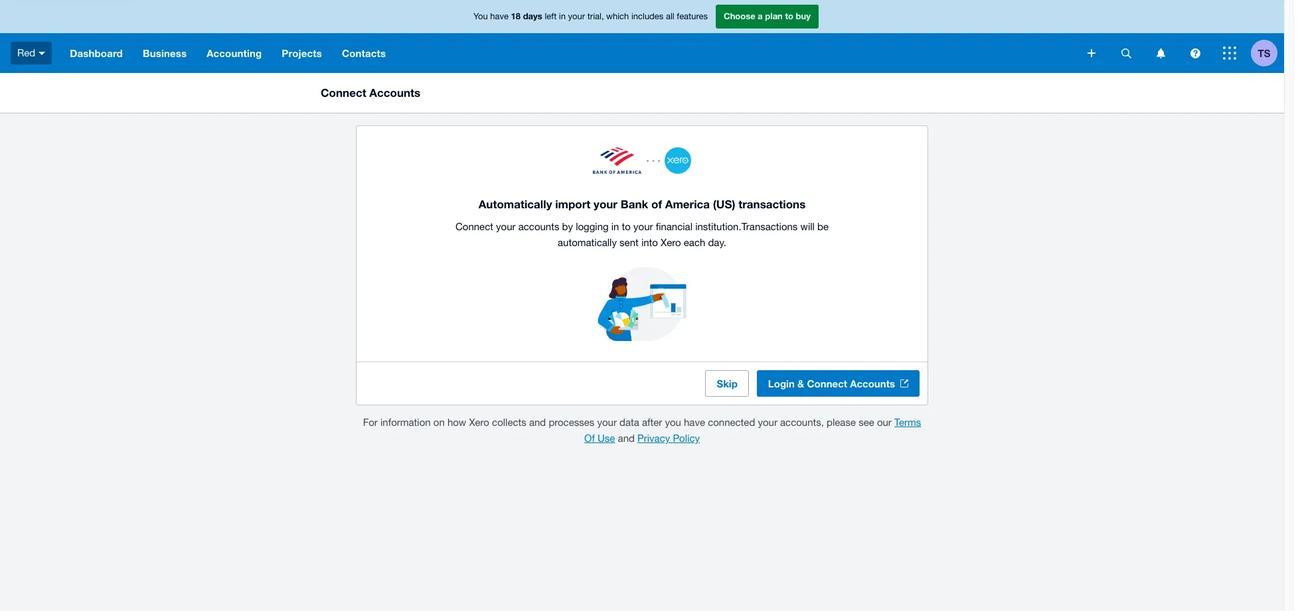 Task type: vqa. For each thing, say whether or not it's contained in the screenshot.
the topmost THE AND
yes



Task type: describe. For each thing, give the bounding box(es) containing it.
dashboard
[[70, 47, 123, 59]]

left
[[545, 11, 557, 21]]

use
[[598, 433, 615, 444]]

in for logging
[[612, 221, 619, 232]]

which
[[606, 11, 629, 21]]

login & connect accounts button
[[757, 371, 920, 397]]

1 horizontal spatial svg image
[[1157, 48, 1165, 58]]

accounts,
[[780, 417, 824, 428]]

on
[[434, 417, 445, 428]]

sent
[[620, 237, 639, 248]]

for
[[363, 417, 378, 428]]

1 horizontal spatial to
[[785, 11, 794, 21]]

bank of america (us) image
[[593, 147, 642, 174]]

america
[[665, 197, 710, 211]]

red button
[[0, 33, 60, 73]]

(us)
[[713, 197, 736, 211]]

svg image inside red popup button
[[39, 52, 45, 55]]

0 horizontal spatial svg image
[[1121, 48, 1131, 58]]

see
[[859, 417, 875, 428]]

xero image
[[665, 147, 691, 174]]

contacts
[[342, 47, 386, 59]]

you have 18 days left in your trial, which includes all features
[[474, 11, 708, 21]]

have inside you have 18 days left in your trial, which includes all features
[[490, 11, 509, 21]]

18
[[511, 11, 521, 21]]

accounting button
[[197, 33, 272, 73]]

please
[[827, 417, 856, 428]]

in for left
[[559, 11, 566, 21]]

all
[[666, 11, 675, 21]]

logging
[[576, 221, 609, 232]]

your left the accounts,
[[758, 417, 778, 428]]

accounts inside button
[[850, 378, 895, 390]]

your up into
[[634, 221, 653, 232]]

be
[[818, 221, 829, 232]]

days
[[523, 11, 542, 21]]

features
[[677, 11, 708, 21]]

and privacy policy
[[615, 433, 700, 444]]

financial
[[656, 221, 693, 232]]

import
[[555, 197, 591, 211]]

of
[[584, 433, 595, 444]]

connect accounts
[[321, 86, 421, 100]]

day.
[[708, 237, 727, 248]]

red
[[17, 47, 35, 58]]

1 vertical spatial and
[[618, 433, 635, 444]]

data
[[620, 417, 639, 428]]

0 horizontal spatial xero
[[469, 417, 489, 428]]

business
[[143, 47, 187, 59]]

includes
[[632, 11, 664, 21]]

terms of use link
[[584, 417, 921, 444]]

a
[[758, 11, 763, 21]]

of
[[652, 197, 662, 211]]

collects
[[492, 417, 527, 428]]

transactions will be automatically sent into xero each day.
[[558, 221, 829, 248]]

choose
[[724, 11, 756, 21]]

you
[[665, 417, 681, 428]]

1 horizontal spatial svg image
[[1088, 49, 1096, 57]]

processes
[[549, 417, 595, 428]]

connect for connect your accounts by logging in to your financial institution.
[[456, 221, 493, 232]]

you
[[474, 11, 488, 21]]

login & connect accounts
[[768, 378, 895, 390]]

after
[[642, 417, 662, 428]]

0 horizontal spatial and
[[529, 417, 546, 428]]

1 vertical spatial have
[[684, 417, 705, 428]]

0 vertical spatial accounts
[[370, 86, 421, 100]]



Task type: locate. For each thing, give the bounding box(es) containing it.
your up connect your accounts by logging in to your financial institution.
[[594, 197, 618, 211]]

connect down automatically
[[456, 221, 493, 232]]

0 horizontal spatial connect
[[321, 86, 366, 100]]

terms
[[895, 417, 921, 428]]

1 vertical spatial xero
[[469, 417, 489, 428]]

accounting
[[207, 47, 262, 59]]

connect for connect accounts
[[321, 86, 366, 100]]

to left the buy at the right of the page
[[785, 11, 794, 21]]

business button
[[133, 33, 197, 73]]

0 vertical spatial to
[[785, 11, 794, 21]]

0 horizontal spatial to
[[622, 221, 631, 232]]

to
[[785, 11, 794, 21], [622, 221, 631, 232]]

will
[[801, 221, 815, 232]]

xero inside the transactions will be automatically sent into xero each day.
[[661, 237, 681, 248]]

connect between your bank and xero image
[[443, 147, 841, 195]]

in right logging
[[612, 221, 619, 232]]

privacy policy link
[[638, 433, 700, 444]]

banner containing ts
[[0, 0, 1284, 73]]

accounts
[[519, 221, 559, 232]]

connect
[[321, 86, 366, 100], [456, 221, 493, 232], [807, 378, 848, 390]]

policy
[[673, 433, 700, 444]]

1 horizontal spatial accounts
[[850, 378, 895, 390]]

0 horizontal spatial accounts
[[370, 86, 421, 100]]

automatically
[[479, 197, 552, 211]]

to up sent
[[622, 221, 631, 232]]

your up use
[[597, 417, 617, 428]]

2 horizontal spatial connect
[[807, 378, 848, 390]]

0 horizontal spatial in
[[559, 11, 566, 21]]

1 horizontal spatial have
[[684, 417, 705, 428]]

for information on how xero collects and processes your data after you have connected your accounts, please see our
[[363, 417, 895, 428]]

have left 18
[[490, 11, 509, 21]]

2 horizontal spatial svg image
[[1191, 48, 1200, 58]]

each
[[684, 237, 706, 248]]

into
[[641, 237, 658, 248]]

svg image
[[1191, 48, 1200, 58], [1088, 49, 1096, 57], [39, 52, 45, 55]]

your
[[568, 11, 585, 21], [594, 197, 618, 211], [496, 221, 516, 232], [634, 221, 653, 232], [597, 417, 617, 428], [758, 417, 778, 428]]

svg image
[[1223, 46, 1237, 60], [1121, 48, 1131, 58], [1157, 48, 1165, 58]]

connect down contacts popup button
[[321, 86, 366, 100]]

and down "for information on how xero collects and processes your data after you have connected your accounts, please see our"
[[618, 433, 635, 444]]

0 horizontal spatial have
[[490, 11, 509, 21]]

transactions
[[739, 197, 806, 211]]

bank
[[621, 197, 648, 211]]

terms of use
[[584, 417, 921, 444]]

have up policy
[[684, 417, 705, 428]]

xero right how
[[469, 417, 489, 428]]

2 vertical spatial connect
[[807, 378, 848, 390]]

0 vertical spatial in
[[559, 11, 566, 21]]

and
[[529, 417, 546, 428], [618, 433, 635, 444]]

&
[[798, 378, 804, 390]]

how
[[448, 417, 466, 428]]

skip button
[[706, 371, 749, 397]]

your left "trial,"
[[568, 11, 585, 21]]

information
[[381, 417, 431, 428]]

ts button
[[1251, 33, 1284, 73]]

projects
[[282, 47, 322, 59]]

privacy
[[638, 433, 670, 444]]

in inside you have 18 days left in your trial, which includes all features
[[559, 11, 566, 21]]

connected
[[708, 417, 755, 428]]

connect inside button
[[807, 378, 848, 390]]

xero down financial
[[661, 237, 681, 248]]

connect right &
[[807, 378, 848, 390]]

1 vertical spatial in
[[612, 221, 619, 232]]

xero
[[661, 237, 681, 248], [469, 417, 489, 428]]

ts
[[1258, 47, 1271, 59]]

1 horizontal spatial connect
[[456, 221, 493, 232]]

1 vertical spatial connect
[[456, 221, 493, 232]]

1 vertical spatial accounts
[[850, 378, 895, 390]]

automatically import your bank of america (us) transactions
[[479, 197, 806, 211]]

1 vertical spatial to
[[622, 221, 631, 232]]

0 vertical spatial and
[[529, 417, 546, 428]]

your inside you have 18 days left in your trial, which includes all features
[[568, 11, 585, 21]]

1 horizontal spatial in
[[612, 221, 619, 232]]

2 horizontal spatial svg image
[[1223, 46, 1237, 60]]

in
[[559, 11, 566, 21], [612, 221, 619, 232]]

0 vertical spatial connect
[[321, 86, 366, 100]]

projects button
[[272, 33, 332, 73]]

in right left at the left top
[[559, 11, 566, 21]]

connect your accounts by logging in to your financial institution.
[[456, 221, 742, 232]]

automatically
[[558, 237, 617, 248]]

institution.
[[695, 221, 742, 232]]

accounts down contacts popup button
[[370, 86, 421, 100]]

plan
[[765, 11, 783, 21]]

by
[[562, 221, 573, 232]]

choose a plan to buy
[[724, 11, 811, 21]]

banner
[[0, 0, 1284, 73]]

1 horizontal spatial xero
[[661, 237, 681, 248]]

dashboard link
[[60, 33, 133, 73]]

accounts
[[370, 86, 421, 100], [850, 378, 895, 390]]

our
[[877, 417, 892, 428]]

0 vertical spatial xero
[[661, 237, 681, 248]]

your down automatically
[[496, 221, 516, 232]]

have
[[490, 11, 509, 21], [684, 417, 705, 428]]

accounts up see
[[850, 378, 895, 390]]

contacts button
[[332, 33, 396, 73]]

0 vertical spatial have
[[490, 11, 509, 21]]

trial,
[[588, 11, 604, 21]]

1 horizontal spatial and
[[618, 433, 635, 444]]

0 horizontal spatial svg image
[[39, 52, 45, 55]]

transactions
[[742, 221, 798, 232]]

and right collects
[[529, 417, 546, 428]]

skip
[[717, 378, 738, 390]]

buy
[[796, 11, 811, 21]]

login
[[768, 378, 795, 390]]



